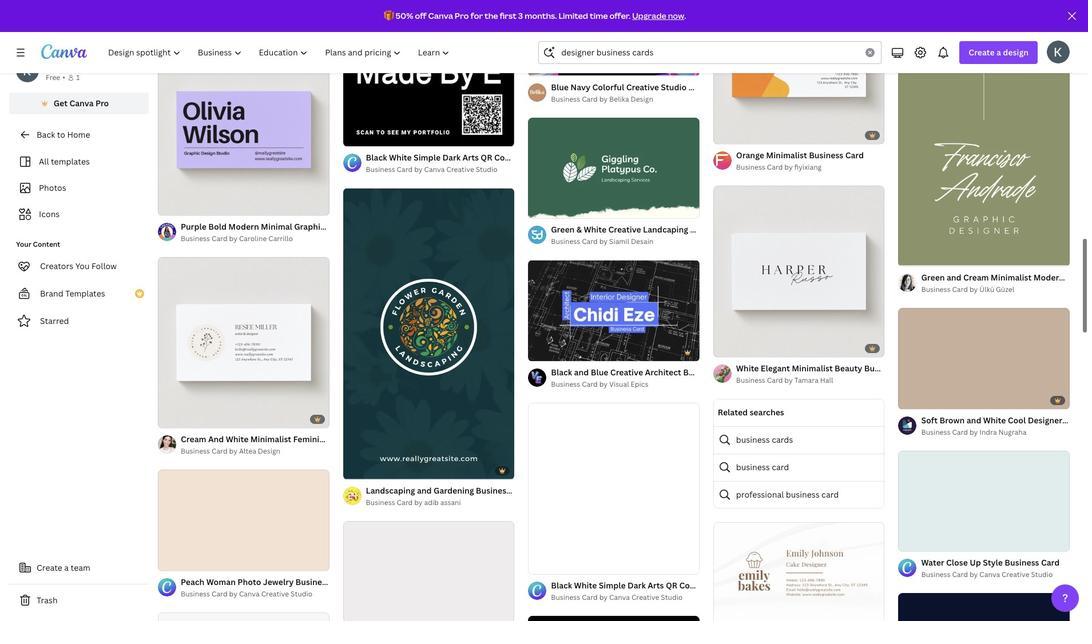 Task type: locate. For each thing, give the bounding box(es) containing it.
by inside water close up style business card business card by canva creative studio
[[970, 571, 978, 580]]

1 vertical spatial black
[[551, 367, 572, 378]]

dark for black white simple dark arts qr code business card link to the top business card by canva creative studio link
[[442, 152, 461, 163]]

0 horizontal spatial blue
[[551, 82, 569, 92]]

and up business card by visual epics link
[[574, 367, 589, 378]]

dark
[[442, 152, 461, 163], [628, 581, 646, 591]]

business card by indra nugraha link
[[921, 427, 1070, 439]]

1 of 2 link for soft brown and white cool designer busine
[[898, 308, 1070, 409]]

2 vertical spatial design
[[258, 447, 280, 457]]

pro left for
[[455, 10, 469, 21]]

peach
[[181, 577, 204, 588]]

0 vertical spatial card
[[772, 462, 789, 473]]

and for black and blue creative architect business card
[[574, 367, 589, 378]]

blue inside blue navy colorful creative studio business card business card by belika design
[[551, 82, 569, 92]]

create left design
[[969, 47, 995, 58]]

limited
[[559, 10, 588, 21]]

and inside green and cream minimalist modern design business card by ülkü güzel
[[947, 272, 962, 283]]

0 horizontal spatial create
[[37, 563, 62, 574]]

1 vertical spatial hall
[[820, 376, 833, 385]]

0 horizontal spatial design
[[258, 447, 280, 457]]

orange up business card by fiyixiang 'link'
[[736, 150, 764, 161]]

1 horizontal spatial designer
[[1028, 415, 1062, 426]]

0 vertical spatial black white simple dark arts qr code business card business card by canva creative studio
[[366, 152, 571, 175]]

orange inside orange modern fun photography business card business card by tamara hall
[[366, 9, 394, 20]]

0 horizontal spatial arts
[[463, 152, 479, 163]]

1 vertical spatial black white simple dark arts qr code business card business card by canva creative studio
[[551, 581, 757, 603]]

1 vertical spatial 1 of 3
[[166, 202, 182, 210]]

0 vertical spatial create
[[969, 47, 995, 58]]

visual
[[609, 380, 629, 390]]

1 of 3 link for white
[[713, 186, 885, 357]]

black and blue creative architect business card link
[[551, 367, 738, 379]]

0 vertical spatial arts
[[463, 152, 479, 163]]

belika
[[609, 94, 629, 104]]

1 vertical spatial pro
[[96, 98, 109, 109]]

hall down white elegant minimalist beauty business card link
[[820, 376, 833, 385]]

1 vertical spatial dark
[[628, 581, 646, 591]]

business inside green and cream minimalist modern design business card by ülkü güzel
[[921, 285, 951, 295]]

1 vertical spatial blue
[[591, 367, 608, 378]]

to
[[57, 129, 65, 140]]

1 horizontal spatial dark
[[628, 581, 646, 591]]

Search search field
[[561, 42, 859, 64]]

code for black white simple dark arts qr code business card link to the top business card by canva creative studio link
[[494, 152, 515, 163]]

gardening
[[434, 486, 474, 497]]

0 horizontal spatial pro
[[96, 98, 109, 109]]

business card by tamara hall link down fun on the left
[[366, 21, 514, 33]]

by inside peach woman photo jewelry business card business card by canva creative studio
[[229, 590, 237, 600]]

1 of 2 link for landscaping and gardening business card vertical
[[343, 188, 514, 480]]

1 of 3 for orange
[[721, 131, 738, 140]]

business inside soft brown and white cool designer busine business card by indra nugraha
[[921, 428, 951, 437]]

top level navigation element
[[101, 41, 460, 64]]

business card by belika design link
[[551, 94, 700, 105]]

hall
[[450, 22, 463, 32], [820, 376, 833, 385]]

create for create a team
[[37, 563, 62, 574]]

modern up caroline
[[228, 221, 259, 232]]

hall down the orange modern fun photography business card link
[[450, 22, 463, 32]]

dark for business card by canva creative studio link related to the bottommost black white simple dark arts qr code business card link
[[628, 581, 646, 591]]

business card by tamara hall link
[[366, 21, 514, 33], [736, 375, 885, 387]]

1 horizontal spatial arts
[[648, 581, 664, 591]]

business down business card link
[[786, 490, 820, 501]]

2 vertical spatial black
[[551, 581, 572, 591]]

1 for black and blue creative architect business card image
[[536, 348, 539, 356]]

0 vertical spatial modern
[[396, 9, 427, 20]]

1 vertical spatial a
[[64, 563, 69, 574]]

1 for cream and white minimalist feminine business card image
[[166, 415, 169, 423]]

0 vertical spatial cream
[[963, 272, 989, 283]]

style
[[983, 558, 1003, 569]]

1 of 2
[[351, 133, 367, 141], [536, 205, 552, 214], [906, 253, 923, 261], [536, 348, 552, 356], [906, 396, 923, 404], [166, 415, 182, 423], [351, 466, 367, 475]]

starred
[[40, 316, 69, 327]]

black inside black and blue creative architect business card business card by visual epics
[[551, 367, 572, 378]]

1 horizontal spatial business card by tamara hall link
[[736, 375, 885, 387]]

creative inside blue navy colorful creative studio business card business card by belika design
[[626, 82, 659, 92]]

create inside dropdown button
[[969, 47, 995, 58]]

0 vertical spatial tamara
[[424, 22, 448, 32]]

tamara inside "white elegant minimalist beauty business card business card by tamara hall"
[[794, 376, 819, 385]]

black for black and blue creative architect business card link
[[551, 367, 572, 378]]

0 vertical spatial dark
[[442, 152, 461, 163]]

black white simple dark arts qr code business card image
[[343, 46, 514, 146]]

2 for black and blue creative architect business card
[[549, 348, 552, 356]]

of for orange minimalist business card
[[726, 131, 732, 140]]

0 horizontal spatial cream
[[181, 434, 206, 445]]

cream and white minimalist feminine business card link
[[181, 434, 386, 446]]

by inside soft brown and white cool designer busine business card by indra nugraha
[[970, 428, 978, 437]]

business card by canva creative studio link
[[366, 164, 514, 176], [921, 570, 1060, 581], [181, 589, 329, 601], [551, 593, 700, 604]]

0 vertical spatial black
[[366, 152, 387, 163]]

white inside "white elegant minimalist beauty business card business card by tamara hall"
[[736, 363, 759, 374]]

1 vertical spatial create
[[37, 563, 62, 574]]

1 horizontal spatial orange
[[736, 150, 764, 161]]

minimalist inside cream and white minimalist feminine business card business card by altea design
[[250, 434, 291, 445]]

0 vertical spatial blue
[[551, 82, 569, 92]]

0 vertical spatial code
[[494, 152, 515, 163]]

0 horizontal spatial hall
[[450, 22, 463, 32]]

1 of 2 link
[[898, 0, 1070, 266], [343, 45, 514, 147], [528, 118, 700, 219], [343, 188, 514, 480], [158, 257, 329, 429], [528, 261, 700, 362], [898, 308, 1070, 409]]

free •
[[46, 73, 65, 82]]

studio
[[661, 82, 687, 92], [476, 165, 498, 175], [363, 221, 389, 232], [1031, 571, 1053, 580], [291, 590, 312, 600], [661, 593, 683, 603]]

business up professional
[[736, 462, 770, 473]]

design inside blue navy colorful creative studio business card business card by belika design
[[631, 94, 653, 104]]

black white simple dark arts qr code business card business card by canva creative studio
[[366, 152, 571, 175], [551, 581, 757, 603]]

0 horizontal spatial tamara
[[424, 22, 448, 32]]

caroline
[[239, 234, 267, 244]]

0 horizontal spatial modern
[[228, 221, 259, 232]]

card
[[772, 462, 789, 473], [822, 490, 839, 501]]

and inside the landscaping and gardening business card vertical business card by adib assani
[[417, 486, 432, 497]]

desain
[[631, 237, 654, 247]]

0 vertical spatial a
[[997, 47, 1001, 58]]

designer inside purple bold modern minimal graphic designer studio business card business card by caroline carrillo
[[327, 221, 361, 232]]

0 vertical spatial hall
[[450, 22, 463, 32]]

designer right graphic
[[327, 221, 361, 232]]

0 vertical spatial pro
[[455, 10, 469, 21]]

1 vertical spatial business
[[736, 462, 770, 473]]

studio inside water close up style business card business card by canva creative studio
[[1031, 571, 1053, 580]]

3
[[518, 10, 523, 21], [734, 131, 738, 140], [179, 202, 182, 210], [734, 344, 738, 352]]

create inside button
[[37, 563, 62, 574]]

minimalist up business card by altea design link
[[250, 434, 291, 445]]

2 vertical spatial business
[[786, 490, 820, 501]]

0 horizontal spatial dark
[[442, 152, 461, 163]]

business card by tamara hall link down elegant
[[736, 375, 885, 387]]

hall inside "white elegant minimalist beauty business card business card by tamara hall"
[[820, 376, 833, 385]]

green and cream minimalist modern design link
[[921, 272, 1088, 284]]

0 vertical spatial qr
[[481, 152, 492, 163]]

modern inside green and cream minimalist modern design business card by ülkü güzel
[[1034, 272, 1064, 283]]

business cards
[[736, 435, 793, 446]]

1 vertical spatial modern
[[228, 221, 259, 232]]

by inside purple bold modern minimal graphic designer studio business card business card by caroline carrillo
[[229, 234, 237, 244]]

designer for graphic
[[327, 221, 361, 232]]

and up adib
[[417, 486, 432, 497]]

1 horizontal spatial code
[[679, 581, 700, 591]]

1 for green & white creative landcaping business card "image"
[[536, 205, 539, 214]]

1 horizontal spatial simple
[[599, 581, 626, 591]]

green inside green & white creative landcaping business card business card by siamil desain
[[551, 224, 575, 235]]

close
[[946, 558, 968, 569]]

blue navy colorful creative studio business card - page 2 image
[[594, 0, 765, 76]]

and
[[947, 272, 962, 283], [574, 367, 589, 378], [967, 415, 981, 426], [417, 486, 432, 497]]

0 vertical spatial green
[[551, 224, 575, 235]]

business card
[[736, 462, 789, 473]]

1 vertical spatial green
[[921, 272, 945, 283]]

modern right 🎁
[[396, 9, 427, 20]]

card down cards
[[772, 462, 789, 473]]

1 of 3 link
[[713, 0, 885, 145], [158, 44, 329, 215], [713, 186, 885, 357]]

1 horizontal spatial cream
[[963, 272, 989, 283]]

0 vertical spatial business card by tamara hall link
[[366, 21, 514, 33]]

studio inside purple bold modern minimal graphic designer studio business card business card by caroline carrillo
[[363, 221, 389, 232]]

creative inside water close up style business card business card by canva creative studio
[[1002, 571, 1030, 580]]

modern up the business card by ülkü güzel link
[[1034, 272, 1064, 283]]

2 horizontal spatial design
[[1066, 272, 1088, 283]]

1 horizontal spatial qr
[[666, 581, 677, 591]]

0 vertical spatial simple
[[414, 152, 441, 163]]

1 vertical spatial simple
[[599, 581, 626, 591]]

time
[[590, 10, 608, 21]]

None search field
[[539, 41, 882, 64]]

adib
[[424, 498, 439, 508]]

1 for white elegant minimalist beauty business card image
[[721, 344, 725, 352]]

2 horizontal spatial modern
[[1034, 272, 1064, 283]]

1 horizontal spatial card
[[822, 490, 839, 501]]

green inside green and cream minimalist modern design business card by ülkü güzel
[[921, 272, 945, 283]]

designer inside soft brown and white cool designer busine business card by indra nugraha
[[1028, 415, 1062, 426]]

minimalist up business card by fiyixiang 'link'
[[766, 150, 807, 161]]

hall for beauty
[[820, 376, 833, 385]]

black and blue creative architect business card business card by visual epics
[[551, 367, 738, 390]]

brand
[[40, 288, 63, 299]]

indra
[[980, 428, 997, 437]]

1 vertical spatial code
[[679, 581, 700, 591]]

pro up back to home link
[[96, 98, 109, 109]]

create left team
[[37, 563, 62, 574]]

templates
[[51, 156, 90, 167]]

a inside button
[[64, 563, 69, 574]]

1 of 3
[[721, 131, 738, 140], [166, 202, 182, 210], [721, 344, 738, 352]]

tamara down white elegant minimalist beauty business card link
[[794, 376, 819, 385]]

design for blue navy colorful creative studio business card
[[631, 94, 653, 104]]

0 horizontal spatial code
[[494, 152, 515, 163]]

by inside blue navy colorful creative studio business card business card by belika design
[[599, 94, 608, 104]]

and up indra
[[967, 415, 981, 426]]

1 horizontal spatial green
[[921, 272, 945, 283]]

1 vertical spatial design
[[1066, 272, 1088, 283]]

1 horizontal spatial create
[[969, 47, 995, 58]]

1 vertical spatial designer
[[1028, 415, 1062, 426]]

design inside cream and white minimalist feminine business card business card by altea design
[[258, 447, 280, 457]]

a left design
[[997, 47, 1001, 58]]

1 horizontal spatial design
[[631, 94, 653, 104]]

design inside green and cream minimalist modern design business card by ülkü güzel
[[1066, 272, 1088, 283]]

business for business card
[[736, 462, 770, 473]]

design
[[631, 94, 653, 104], [1066, 272, 1088, 283], [258, 447, 280, 457]]

for
[[470, 10, 483, 21]]

hall inside orange modern fun photography business card business card by tamara hall
[[450, 22, 463, 32]]

content
[[33, 240, 60, 249]]

2 vertical spatial modern
[[1034, 272, 1064, 283]]

purple
[[181, 221, 206, 232]]

designer right cool
[[1028, 415, 1062, 426]]

create
[[969, 47, 995, 58], [37, 563, 62, 574]]

0 horizontal spatial business card by tamara hall link
[[366, 21, 514, 33]]

tamara inside orange modern fun photography business card business card by tamara hall
[[424, 22, 448, 32]]

orange left 50%
[[366, 9, 394, 20]]

black and blue creative architect business card image
[[528, 261, 700, 361]]

tamara down fun on the left
[[424, 22, 448, 32]]

minimalist up güzel
[[991, 272, 1032, 283]]

1 vertical spatial orange
[[736, 150, 764, 161]]

and for green and cream minimalist modern design
[[947, 272, 962, 283]]

0 horizontal spatial a
[[64, 563, 69, 574]]

1 horizontal spatial tamara
[[794, 376, 819, 385]]

back
[[37, 129, 55, 140]]

2 vertical spatial 1 of 3
[[721, 344, 738, 352]]

business card by siamil desain link
[[551, 236, 700, 248]]

1 vertical spatial tamara
[[794, 376, 819, 385]]

tamara for fun
[[424, 22, 448, 32]]

by inside green & white creative landcaping business card business card by siamil desain
[[599, 237, 608, 247]]

minimalist left beauty
[[792, 363, 833, 374]]

1 for landscaping and gardening business card vertical image
[[351, 466, 354, 475]]

canva inside water close up style business card business card by canva creative studio
[[980, 571, 1000, 580]]

of for soft brown and white cool designer busine
[[911, 396, 918, 404]]

kendall parks image
[[1047, 41, 1070, 64]]

business card by visual epics link
[[551, 379, 700, 391]]

business card by altea design link
[[181, 446, 329, 458]]

card down business card link
[[822, 490, 839, 501]]

1 vertical spatial business card by tamara hall link
[[736, 375, 885, 387]]

a left team
[[64, 563, 69, 574]]

black white simple dark arts qr code business card link
[[366, 152, 571, 164], [551, 580, 757, 593]]

soft brown and white cool designer busine link
[[921, 415, 1088, 427]]

simple for the bottommost black white simple dark arts qr code business card link
[[599, 581, 626, 591]]

purple bold modern minimal graphic designer studio business card link
[[181, 221, 446, 233]]

all templates link
[[16, 151, 142, 173]]

qr
[[481, 152, 492, 163], [666, 581, 677, 591]]

0 horizontal spatial simple
[[414, 152, 441, 163]]

orange for orange modern fun photography business card
[[366, 9, 394, 20]]

related searches
[[718, 407, 784, 418]]

0 horizontal spatial designer
[[327, 221, 361, 232]]

1 horizontal spatial modern
[[396, 9, 427, 20]]

tamara for minimalist
[[794, 376, 819, 385]]

brown
[[940, 415, 965, 426]]

1 horizontal spatial a
[[997, 47, 1001, 58]]

black white simple dark arts qr code business card business card by canva creative studio for black white simple dark arts qr code business card link to the top business card by canva creative studio link
[[366, 152, 571, 175]]

dendysign
[[239, 21, 274, 30]]

a inside dropdown button
[[997, 47, 1001, 58]]

0 horizontal spatial orange
[[366, 9, 394, 20]]

1 vertical spatial qr
[[666, 581, 677, 591]]

creative inside green & white creative landcaping business card business card by siamil desain
[[608, 224, 641, 235]]

white elegant minimalist beauty business card link
[[736, 363, 919, 375]]

0 horizontal spatial green
[[551, 224, 575, 235]]

designer
[[327, 221, 361, 232], [1028, 415, 1062, 426]]

black for black white simple dark arts qr code business card link to the top
[[366, 152, 387, 163]]

1 horizontal spatial blue
[[591, 367, 608, 378]]

orange
[[366, 9, 394, 20], [736, 150, 764, 161]]

nugraha
[[999, 428, 1027, 437]]

of for landscaping and gardening business card vertical
[[356, 466, 362, 475]]

altea
[[239, 447, 256, 457]]

fun
[[428, 9, 443, 20]]

white inside soft brown and white cool designer busine business card by indra nugraha
[[983, 415, 1006, 426]]

by inside "white elegant minimalist beauty business card business card by tamara hall"
[[785, 376, 793, 385]]

.
[[684, 10, 686, 21]]

orange for orange minimalist business card
[[736, 150, 764, 161]]

green and cream minimalist modern design business card by ülkü güzel
[[921, 272, 1088, 295]]

studio inside peach woman photo jewelry business card business card by canva creative studio
[[291, 590, 312, 600]]

0 horizontal spatial card
[[772, 462, 789, 473]]

and up the business card by ülkü güzel link
[[947, 272, 962, 283]]

blue up business card by visual epics link
[[591, 367, 608, 378]]

upgrade
[[632, 10, 666, 21]]

card inside soft brown and white cool designer busine business card by indra nugraha
[[952, 428, 968, 437]]

cream left and
[[181, 434, 206, 445]]

navy
[[571, 82, 590, 92]]

0 vertical spatial business
[[736, 435, 770, 446]]

0 vertical spatial designer
[[327, 221, 361, 232]]

by inside the landscaping and gardening business card vertical business card by adib assani
[[414, 498, 423, 508]]

1 vertical spatial cream
[[181, 434, 206, 445]]

0 vertical spatial design
[[631, 94, 653, 104]]

of for white elegant minimalist beauty business card
[[726, 344, 732, 352]]

0 vertical spatial 1 of 3
[[721, 131, 738, 140]]

1 vertical spatial card
[[822, 490, 839, 501]]

white inside cream and white minimalist feminine business card business card by altea design
[[226, 434, 249, 445]]

landscaping and gardening business card vertical image
[[343, 189, 514, 480]]

icons
[[39, 209, 60, 220]]

simple
[[414, 152, 441, 163], [599, 581, 626, 591]]

blue left the navy
[[551, 82, 569, 92]]

0 vertical spatial orange
[[366, 9, 394, 20]]

and inside black and blue creative architect business card business card by visual epics
[[574, 367, 589, 378]]

cream up the ülkü
[[963, 272, 989, 283]]

offer.
[[610, 10, 631, 21]]

bold
[[208, 221, 227, 232]]

now
[[668, 10, 684, 21]]

modern inside purple bold modern minimal graphic designer studio business card business card by caroline carrillo
[[228, 221, 259, 232]]

orange inside orange minimalist business card business card by fiyixiang
[[736, 150, 764, 161]]

1 horizontal spatial hall
[[820, 376, 833, 385]]

business down 'related searches'
[[736, 435, 770, 446]]

1 of 2 for soft brown and white cool designer busine
[[906, 396, 923, 404]]

of for cream and white minimalist feminine business card
[[171, 415, 177, 423]]

peach woman photo jewelry business card business card by canva creative studio
[[181, 577, 350, 600]]

🎁
[[384, 10, 394, 21]]



Task type: describe. For each thing, give the bounding box(es) containing it.
business card by canva creative studio link for black white simple dark arts qr code business card link to the top
[[366, 164, 514, 176]]

cool
[[1008, 415, 1026, 426]]

up
[[970, 558, 981, 569]]

minimalist inside orange minimalist business card business card by fiyixiang
[[766, 150, 807, 161]]

business card by fiyixiang link
[[736, 162, 864, 173]]

fiyixiang
[[794, 163, 822, 172]]

pro inside button
[[96, 98, 109, 109]]

by inside black and blue creative architect business card business card by visual epics
[[599, 380, 608, 390]]

landscaping and gardening business card vertical business card by adib assani
[[366, 486, 563, 508]]

canva inside peach woman photo jewelry business card business card by canva creative studio
[[239, 590, 260, 600]]

minimalist inside green and cream minimalist modern design business card by ülkü güzel
[[991, 272, 1032, 283]]

blue navy colorful creative studio business card business card by belika design
[[551, 82, 743, 104]]

green for green & white creative landcaping business card
[[551, 224, 575, 235]]

feminine
[[293, 434, 329, 445]]

1 for purple bold modern minimal graphic designer studio business card image
[[166, 202, 169, 210]]

architect
[[645, 367, 681, 378]]

white and brown cake designer baker chef business card image
[[713, 523, 885, 622]]

cream inside green and cream minimalist modern design business card by ülkü güzel
[[963, 272, 989, 283]]

creative inside black and blue creative architect business card business card by visual epics
[[610, 367, 643, 378]]

creators you follow link
[[9, 255, 149, 278]]

busine
[[1064, 415, 1088, 426]]

trash
[[37, 596, 58, 606]]

2 for soft brown and white cool designer busine
[[919, 396, 923, 404]]

graphic
[[294, 221, 325, 232]]

searches
[[750, 407, 784, 418]]

creative inside peach woman photo jewelry business card business card by canva creative studio
[[261, 590, 289, 600]]

blue navy colorful creative studio business card image
[[422, 0, 594, 76]]

create a team
[[37, 563, 90, 574]]

1 for black white simple dark arts qr code business card 'image'
[[351, 133, 354, 141]]

and inside soft brown and white cool designer busine business card by indra nugraha
[[967, 415, 981, 426]]

all templates
[[39, 156, 90, 167]]

50%
[[396, 10, 413, 21]]

0 vertical spatial black white simple dark arts qr code business card link
[[366, 152, 571, 164]]

1 vertical spatial arts
[[648, 581, 664, 591]]

cream and white minimalist feminine business card image
[[158, 257, 329, 429]]

business cards link
[[713, 427, 885, 454]]

and
[[208, 434, 224, 445]]

create a design
[[969, 47, 1029, 58]]

card inside green and cream minimalist modern design business card by ülkü güzel
[[952, 285, 968, 295]]

photo
[[238, 577, 261, 588]]

soft
[[921, 415, 938, 426]]

2 for green & white creative landcaping business card
[[549, 205, 552, 214]]

&
[[577, 224, 582, 235]]

canva inside button
[[69, 98, 94, 109]]

back to home
[[37, 129, 90, 140]]

business card by tamara hall link for minimalist
[[736, 375, 885, 387]]

orange minimalist business card business card by fiyixiang
[[736, 150, 864, 172]]

professional business card
[[736, 490, 839, 501]]

business card by canva creative studio link for peach woman photo jewelry business card link
[[181, 589, 329, 601]]

landcaping
[[643, 224, 688, 235]]

your
[[16, 240, 31, 249]]

get
[[54, 98, 68, 109]]

elegant
[[761, 363, 790, 374]]

studio inside blue navy colorful creative studio business card business card by belika design
[[661, 82, 687, 92]]

1 of 2 for black and blue creative architect business card
[[536, 348, 552, 356]]

orange modern fun photography business card link
[[366, 9, 552, 21]]

first
[[500, 10, 517, 21]]

green & white creative landcaping business card link
[[551, 224, 745, 236]]

1 of 2 link for black and blue creative architect business card
[[528, 261, 700, 362]]

trash link
[[9, 590, 149, 613]]

the
[[485, 10, 498, 21]]

1 of 2 link for cream and white minimalist feminine business card
[[158, 257, 329, 429]]

by inside cream and white minimalist feminine business card business card by altea design
[[229, 447, 237, 457]]

related
[[718, 407, 748, 418]]

black white simple dark arts qr code business card business card by canva creative studio for business card by canva creative studio link related to the bottommost black white simple dark arts qr code business card link
[[551, 581, 757, 603]]

1 vertical spatial black white simple dark arts qr code business card link
[[551, 580, 757, 593]]

a for team
[[64, 563, 69, 574]]

green for green and cream minimalist modern design
[[921, 272, 945, 283]]

1 of 3 for white
[[721, 344, 738, 352]]

get canva pro
[[54, 98, 109, 109]]

water
[[921, 558, 944, 569]]

photos
[[39, 183, 66, 193]]

white elegant minimalist beauty business card business card by tamara hall
[[736, 363, 919, 385]]

1 for green and cream minimalist modern designer portrait business card image
[[906, 253, 910, 261]]

vertical
[[533, 486, 563, 497]]

cards
[[772, 435, 793, 446]]

months.
[[525, 10, 557, 21]]

business card by tamara hall link for fun
[[366, 21, 514, 33]]

create a team button
[[9, 557, 149, 580]]

business for business cards
[[736, 435, 770, 446]]

black for the bottommost black white simple dark arts qr code business card link
[[551, 581, 572, 591]]

photos link
[[16, 177, 142, 199]]

green & white creative landcaping business card image
[[528, 118, 700, 219]]

professional
[[736, 490, 784, 501]]

personal
[[46, 60, 80, 71]]

white inside green & white creative landcaping business card business card by siamil desain
[[584, 224, 606, 235]]

white elegant minimalist beauty business card image
[[713, 186, 885, 357]]

by inside orange minimalist business card business card by fiyixiang
[[785, 163, 793, 172]]

design for cream and white minimalist feminine business card
[[258, 447, 280, 457]]

templates
[[65, 288, 105, 299]]

2 for landscaping and gardening business card vertical
[[364, 466, 367, 475]]

ülkü
[[980, 285, 994, 295]]

carrillo
[[268, 234, 293, 244]]

peach woman photo jewelry business card link
[[181, 577, 350, 589]]

minimal
[[261, 221, 292, 232]]

güzel
[[996, 285, 1014, 295]]

a for design
[[997, 47, 1001, 58]]

business card by canva creative studio link for the bottommost black white simple dark arts qr code business card link
[[551, 593, 700, 604]]

1 of 2 link for green & white creative landcaping business card
[[528, 118, 700, 219]]

orange modern fun photography business card business card by tamara hall
[[366, 9, 552, 32]]

1 of 2 for green & white creative landcaping business card
[[536, 205, 552, 214]]

off
[[415, 10, 427, 21]]

business card by caroline carrillo link
[[181, 233, 329, 245]]

1 horizontal spatial pro
[[455, 10, 469, 21]]

icons link
[[16, 204, 142, 225]]

woman
[[206, 577, 236, 588]]

purple bold modern minimal graphic designer studio business card image
[[158, 44, 329, 215]]

green and cream minimalist modern designer portrait business card image
[[898, 0, 1070, 266]]

by inside orange modern fun photography business card business card by tamara hall
[[414, 22, 423, 32]]

back to home link
[[9, 124, 149, 146]]

0 horizontal spatial qr
[[481, 152, 492, 163]]

brand templates
[[40, 288, 105, 299]]

photography
[[445, 9, 495, 20]]

purple bold modern minimal graphic designer studio business card business card by caroline carrillo
[[181, 221, 446, 244]]

1 of 2 for cream and white minimalist feminine business card
[[166, 415, 182, 423]]

blue inside black and blue creative architect business card business card by visual epics
[[591, 367, 608, 378]]

hall for photography
[[450, 22, 463, 32]]

blue navy colorful creative studio business card link
[[551, 81, 743, 94]]

design
[[1003, 47, 1029, 58]]

of for black and blue creative architect business card
[[541, 348, 547, 356]]

starred link
[[9, 310, 149, 333]]

simple for black white simple dark arts qr code business card link to the top
[[414, 152, 441, 163]]

epics
[[631, 380, 648, 390]]

create a design button
[[960, 41, 1038, 64]]

minimalist inside "white elegant minimalist beauty business card business card by tamara hall"
[[792, 363, 833, 374]]

modern inside orange modern fun photography business card business card by tamara hall
[[396, 9, 427, 20]]

your content
[[16, 240, 60, 249]]

business card by dendysign
[[181, 21, 274, 30]]

2 for cream and white minimalist feminine business card
[[179, 415, 182, 423]]

colorful
[[592, 82, 624, 92]]

create for create a design
[[969, 47, 995, 58]]

assani
[[440, 498, 461, 508]]

beauty
[[835, 363, 862, 374]]

and for landscaping and gardening business card vertical
[[417, 486, 432, 497]]

by inside green and cream minimalist modern design business card by ülkü güzel
[[970, 285, 978, 295]]

team
[[71, 563, 90, 574]]

business card by adib assani link
[[366, 498, 514, 509]]

designer for cool
[[1028, 415, 1062, 426]]

business card by canva creative studio link for water close up style business card "link" at the bottom right of the page
[[921, 570, 1060, 581]]

of for green & white creative landcaping business card
[[541, 205, 547, 214]]

code for business card by canva creative studio link related to the bottommost black white simple dark arts qr code business card link
[[679, 581, 700, 591]]

1 of 2 for landscaping and gardening business card vertical
[[351, 466, 367, 475]]

landscaping
[[366, 486, 415, 497]]

professional business card link
[[713, 482, 885, 509]]

cream inside cream and white minimalist feminine business card business card by altea design
[[181, 434, 206, 445]]

follow
[[92, 261, 117, 272]]

1 of 3 link for orange
[[713, 0, 885, 145]]



Task type: vqa. For each thing, say whether or not it's contained in the screenshot.


